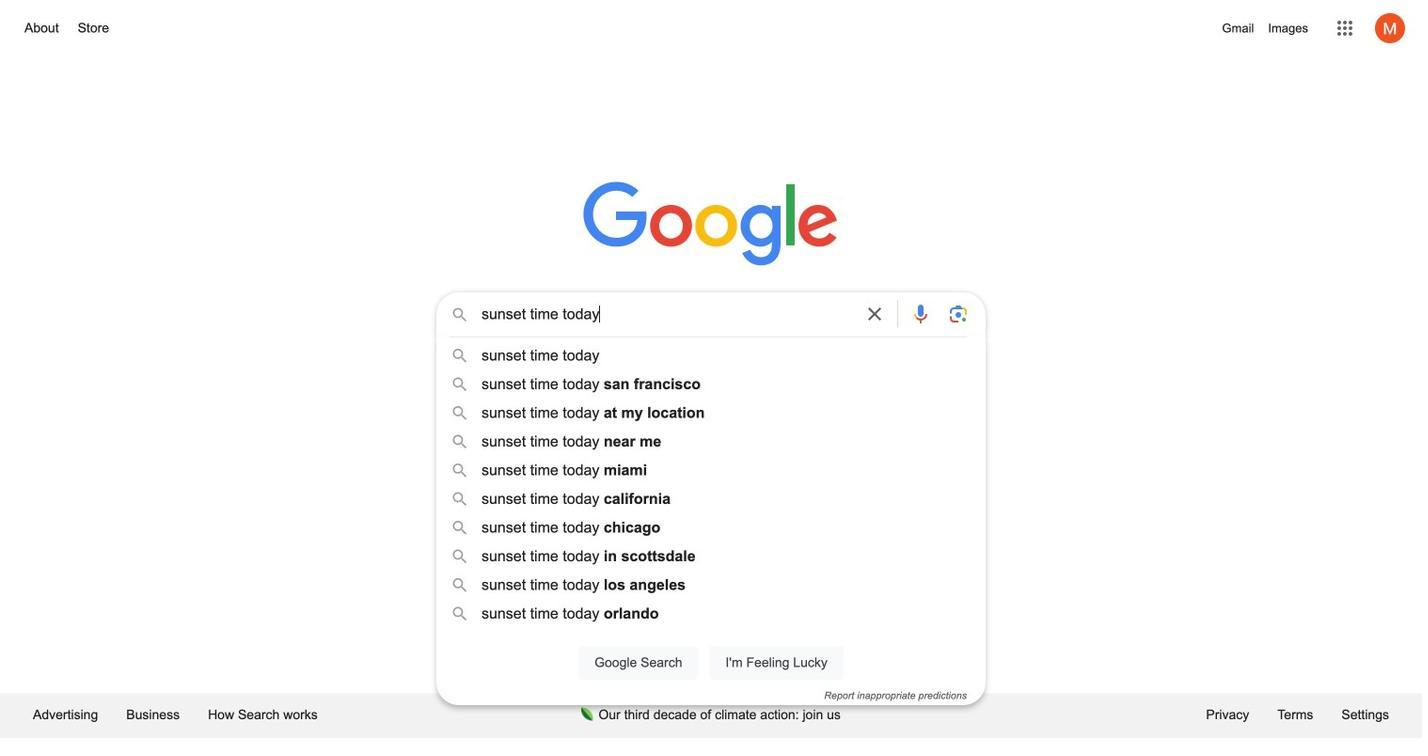 Task type: locate. For each thing, give the bounding box(es) containing it.
search by image image
[[947, 303, 970, 325]]

None search field
[[19, 287, 1403, 705]]

list box
[[436, 341, 986, 628]]

I'm Feeling Lucky submit
[[710, 646, 844, 680]]



Task type: describe. For each thing, give the bounding box(es) containing it.
google image
[[583, 182, 839, 268]]

Search text field
[[482, 304, 852, 329]]

search by voice image
[[910, 303, 932, 325]]



Task type: vqa. For each thing, say whether or not it's contained in the screenshot.
navigation
no



